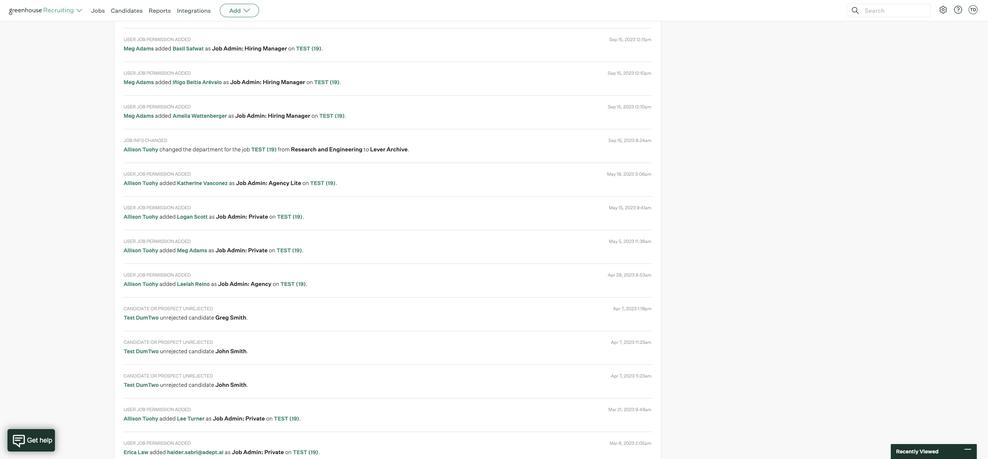 Task type: vqa. For each thing, say whether or not it's contained in the screenshot.


Task type: locate. For each thing, give the bounding box(es) containing it.
10 permission from the top
[[147, 441, 174, 446]]

8:53am
[[636, 272, 652, 278]]

4 user from the top
[[124, 104, 136, 109]]

agency inside may 18, 2023 3:06pm allison tuohy added katherine vasconez as job admin: agency lite on test (19) .
[[269, 180, 290, 187]]

job
[[137, 3, 146, 8], [137, 37, 146, 42], [137, 70, 146, 76], [137, 104, 146, 109], [124, 138, 132, 143], [137, 171, 146, 177], [137, 205, 146, 210], [137, 239, 146, 244], [137, 272, 146, 278], [137, 407, 146, 412], [137, 441, 146, 446]]

allison tuohy link for lee
[[124, 416, 158, 422]]

agency inside apr 28, 2023 8:53am allison tuohy added laelah reino as job admin: agency on test (19) .
[[251, 281, 272, 288]]

2 vertical spatial or
[[151, 373, 157, 379]]

1 vertical spatial candidate or prospect unrejected
[[124, 340, 213, 345]]

job inside user job permission added meg adams added rupert manfredi as job admin: hiring manager
[[137, 3, 146, 8]]

7 added from the top
[[175, 239, 191, 244]]

allison tuohy link for meg
[[124, 247, 158, 254]]

prospect for 3rd test dumtwo link from the bottom of the page
[[158, 306, 182, 311]]

candidate for 1st test dumtwo link from the bottom
[[189, 382, 214, 389]]

1 vertical spatial candidate
[[124, 340, 150, 345]]

as right arévalo
[[223, 79, 229, 86]]

admin: inside apr 28, 2023 8:53am allison tuohy added laelah reino as job admin: agency on test (19) .
[[230, 281, 250, 288]]

test inside sep 15, 2023 12:10pm meg adams added amelia wattenberger as job admin: hiring manager on test (19) .
[[319, 113, 334, 119]]

(19)
[[312, 45, 322, 52], [330, 79, 340, 85], [335, 113, 345, 119], [267, 146, 277, 153], [326, 180, 336, 186], [293, 214, 303, 220], [292, 247, 302, 254], [296, 281, 306, 287], [290, 416, 299, 422], [309, 449, 318, 456]]

2023 inside may 15, 2023 9:41am allison tuohy added logan scott as job admin: private on test (19) .
[[625, 205, 636, 210]]

apr 7, 2023 11:23am test dumtwo unrejected candidate john smith . up mar 21, 2023 9:49am allison tuohy added lee turner as job admin: private on test (19) .
[[124, 373, 652, 389]]

2 vertical spatial prospect
[[158, 373, 182, 379]]

0 horizontal spatial the
[[183, 146, 192, 153]]

2 allison tuohy link from the top
[[124, 180, 158, 186]]

may inside may 18, 2023 3:06pm allison tuohy added katherine vasconez as job admin: agency lite on test (19) .
[[607, 171, 616, 177]]

allison for meg
[[124, 247, 141, 254]]

meg adams link
[[124, 12, 154, 18], [124, 45, 154, 52], [124, 79, 154, 85], [124, 113, 154, 119], [177, 247, 207, 254]]

1 vertical spatial prospect
[[158, 340, 182, 345]]

admin: for may 15, 2023 9:41am allison tuohy added logan scott as job admin: private on test (19) .
[[228, 213, 248, 220]]

allison inside may 18, 2023 3:06pm allison tuohy added katherine vasconez as job admin: agency lite on test (19) .
[[124, 180, 141, 186]]

added for wattenberger
[[175, 104, 191, 109]]

added up lee
[[175, 407, 191, 412]]

job for as
[[137, 441, 146, 446]]

21,
[[618, 407, 623, 412]]

job inside sep 15, 2023 12:11pm meg adams added basil safwat as job admin: hiring manager on test (19) .
[[212, 45, 222, 52]]

may
[[607, 171, 616, 177], [609, 205, 618, 210], [609, 239, 618, 244]]

5 user from the top
[[124, 171, 136, 177]]

on
[[288, 45, 295, 52], [307, 79, 313, 86], [312, 112, 318, 119], [303, 180, 309, 187], [269, 213, 276, 220], [269, 247, 275, 254], [273, 281, 279, 288], [266, 415, 273, 422], [285, 449, 292, 456]]

2023 inside mar 21, 2023 9:49am allison tuohy added lee turner as job admin: private on test (19) .
[[624, 407, 635, 412]]

apr 7, 2023 11:23am test dumtwo unrejected candidate john smith . down apr 7, 2023 1:19pm test dumtwo unrejected candidate greg smith .
[[124, 340, 652, 355]]

3 user job permission added from the top
[[124, 104, 191, 109]]

0 vertical spatial 7,
[[622, 306, 625, 311]]

hiring inside sep 15, 2023 12:10pm meg adams added amelia wattenberger as job admin: hiring manager on test (19) .
[[268, 112, 285, 119]]

user job permission added down changed at the left of the page
[[124, 171, 191, 177]]

12:10pm down 12:11pm
[[635, 70, 652, 76]]

2 prospect from the top
[[158, 340, 182, 345]]

meg inside sep 15, 2023 12:10pm meg adams added amelia wattenberger as job admin: hiring manager on test (19) .
[[124, 113, 135, 119]]

allison tuohy link for laelah
[[124, 281, 158, 287]]

john
[[216, 348, 229, 355], [216, 382, 229, 389]]

15, inside sep 15, 2023 8:24am allison tuohy changed the department for the job test (19) from research and engineering to lever archive .
[[618, 138, 623, 143]]

2 vertical spatial test
[[124, 382, 135, 388]]

adams inside may 5, 2023 11:36am allison tuohy added meg adams as job admin: private on test (19) .
[[189, 247, 207, 254]]

2023 inside apr 28, 2023 8:53am allison tuohy added laelah reino as job admin: agency on test (19) .
[[624, 272, 635, 278]]

9:49am
[[636, 407, 652, 412]]

permission for scott
[[147, 205, 174, 210]]

1 vertical spatial dumtwo
[[136, 348, 159, 355]]

admin:
[[234, 11, 254, 18], [224, 45, 244, 52], [242, 79, 262, 86], [247, 112, 267, 119], [248, 180, 268, 187], [228, 213, 248, 220], [227, 247, 247, 254], [230, 281, 250, 288], [224, 415, 244, 422], [243, 449, 263, 456]]

dumtwo
[[136, 315, 159, 321], [136, 348, 159, 355], [136, 382, 159, 388]]

apr 7, 2023 11:23am test dumtwo unrejected candidate john smith .
[[124, 340, 652, 355], [124, 373, 652, 389]]

user job permission added
[[124, 37, 191, 42], [124, 70, 191, 76], [124, 104, 191, 109], [124, 171, 191, 177], [124, 205, 191, 210], [124, 239, 191, 244], [124, 272, 191, 278], [124, 407, 191, 412], [124, 441, 191, 446]]

hiring
[[255, 11, 272, 18], [245, 45, 262, 52], [263, 79, 280, 86], [268, 112, 285, 119]]

3 candidate from the top
[[124, 373, 150, 379]]

adams inside sep 15, 2023 12:11pm meg adams added basil safwat as job admin: hiring manager on test (19) .
[[136, 45, 154, 52]]

hiring for sep 15, 2023 12:10pm meg adams added amelia wattenberger as job admin: hiring manager on test (19) .
[[268, 112, 285, 119]]

9 user job permission added from the top
[[124, 441, 191, 446]]

vasconez
[[203, 180, 228, 186]]

added down logan
[[175, 239, 191, 244]]

1 vertical spatial unrejected
[[160, 348, 188, 355]]

user job permission added up the amelia
[[124, 104, 191, 109]]

added for vasconez
[[175, 171, 191, 177]]

3:06pm
[[635, 171, 652, 177]]

2 dumtwo from the top
[[136, 348, 159, 355]]

unrejected for 3rd test dumtwo link from the bottom of the page
[[183, 306, 213, 311]]

td
[[971, 7, 977, 12]]

job inside may 15, 2023 9:41am allison tuohy added logan scott as job admin: private on test (19) .
[[216, 213, 226, 220]]

candidate or prospect unrejected
[[124, 306, 213, 311], [124, 340, 213, 345], [124, 373, 213, 379]]

added up "katherine"
[[175, 171, 191, 177]]

0 vertical spatial mar
[[609, 407, 617, 412]]

5,
[[619, 239, 623, 244]]

2 user job permission added from the top
[[124, 70, 191, 76]]

(19) inside mar 21, 2023 9:49am allison tuohy added lee turner as job admin: private on test (19) .
[[290, 416, 299, 422]]

job inside sep 15, 2023 12:10pm meg adams added amelia wattenberger as job admin: hiring manager on test (19) .
[[235, 112, 246, 119]]

add
[[229, 7, 241, 14]]

2:05pm
[[636, 441, 652, 446]]

2023
[[625, 37, 636, 42], [624, 70, 634, 76], [624, 104, 634, 109], [624, 138, 635, 143], [624, 171, 634, 177], [625, 205, 636, 210], [624, 239, 635, 244], [624, 272, 635, 278], [626, 306, 637, 311], [624, 340, 635, 345], [624, 373, 635, 379], [624, 407, 635, 412], [624, 441, 635, 446]]

as inside may 18, 2023 3:06pm allison tuohy added katherine vasconez as job admin: agency lite on test (19) .
[[229, 180, 235, 187]]

admin: for user job permission added meg adams added rupert manfredi as job admin: hiring manager
[[234, 11, 254, 18]]

0 vertical spatial dumtwo
[[136, 315, 159, 321]]

2 allison from the top
[[124, 180, 141, 186]]

0 vertical spatial test dumtwo link
[[124, 315, 159, 321]]

(19) inside sep 15, 2023 12:10pm meg adams added amelia wattenberger as job admin: hiring manager on test (19) .
[[335, 113, 345, 119]]

1 vertical spatial test dumtwo link
[[124, 348, 159, 355]]

permission for wattenberger
[[147, 104, 174, 109]]

user job permission added for adams
[[124, 239, 191, 244]]

3 added from the top
[[175, 70, 191, 76]]

2 vertical spatial candidate or prospect unrejected
[[124, 373, 213, 379]]

may inside may 5, 2023 11:36am allison tuohy added meg adams as job admin: private on test (19) .
[[609, 239, 618, 244]]

lever
[[370, 146, 386, 153]]

added inside sep 15, 2023 12:10pm meg adams added iñigo beitia arévalo as job admin: hiring manager on test (19) .
[[155, 79, 171, 86]]

4 permission from the top
[[147, 104, 174, 109]]

lee
[[177, 416, 186, 422]]

1 vertical spatial 12:10pm
[[635, 104, 652, 109]]

12:10pm
[[635, 70, 652, 76], [635, 104, 652, 109]]

2 candidate from the top
[[189, 348, 214, 355]]

. inside sep 15, 2023 12:11pm meg adams added basil safwat as job admin: hiring manager on test (19) .
[[322, 45, 323, 52]]

7 user job permission added from the top
[[124, 272, 191, 278]]

3 permission from the top
[[147, 70, 174, 76]]

user job permission added for vasconez
[[124, 171, 191, 177]]

as right the safwat at the top left of the page
[[205, 45, 211, 52]]

1 permission from the top
[[147, 3, 174, 8]]

0 vertical spatial prospect
[[158, 306, 182, 311]]

as for user job permission added meg adams added rupert manfredi as job admin: hiring manager
[[215, 11, 221, 18]]

11:23am up 9:49am
[[636, 373, 652, 379]]

9:41am
[[637, 205, 652, 210]]

mar
[[609, 407, 617, 412], [610, 441, 618, 446]]

1 test from the top
[[124, 315, 135, 321]]

test (19) link for turner
[[274, 416, 299, 422]]

3 prospect from the top
[[158, 373, 182, 379]]

admin: inside may 5, 2023 11:36am allison tuohy added meg adams as job admin: private on test (19) .
[[227, 247, 247, 254]]

1 vertical spatial candidate
[[189, 348, 214, 355]]

may left 5,
[[609, 239, 618, 244]]

as for may 5, 2023 11:36am allison tuohy added meg adams as job admin: private on test (19) .
[[209, 247, 214, 254]]

8 user from the top
[[124, 272, 136, 278]]

2 unrejected from the top
[[183, 340, 213, 345]]

as right manfredi at the left
[[215, 11, 221, 18]]

1 vertical spatial john
[[216, 382, 229, 389]]

1 candidate from the top
[[189, 314, 214, 321]]

add button
[[220, 4, 259, 17]]

0 vertical spatial unrejected
[[183, 306, 213, 311]]

1 allison tuohy link from the top
[[124, 146, 158, 153]]

test inside may 5, 2023 11:36am allison tuohy added meg adams as job admin: private on test (19) .
[[277, 247, 291, 254]]

candidate
[[189, 314, 214, 321], [189, 348, 214, 355], [189, 382, 214, 389]]

user job permission added up law
[[124, 441, 191, 446]]

0 vertical spatial test
[[124, 315, 135, 321]]

2023 inside sep 15, 2023 12:10pm meg adams added amelia wattenberger as job admin: hiring manager on test (19) .
[[624, 104, 634, 109]]

2023 inside sep 15, 2023 8:24am allison tuohy changed the department for the job test (19) from research and engineering to lever archive .
[[624, 138, 635, 143]]

arévalo
[[202, 79, 222, 85]]

may 15, 2023 9:41am allison tuohy added logan scott as job admin: private on test (19) .
[[124, 205, 652, 220]]

test dumtwo link
[[124, 315, 159, 321], [124, 348, 159, 355], [124, 382, 159, 388]]

job inside apr 28, 2023 8:53am allison tuohy added laelah reino as job admin: agency on test (19) .
[[218, 281, 229, 288]]

7 user from the top
[[124, 239, 136, 244]]

2 candidate from the top
[[124, 340, 150, 345]]

4 user job permission added from the top
[[124, 171, 191, 177]]

allison
[[124, 146, 141, 153], [124, 180, 141, 186], [124, 214, 141, 220], [124, 247, 141, 254], [124, 281, 141, 287], [124, 416, 141, 422]]

user for turner
[[124, 407, 136, 412]]

6 tuohy from the top
[[142, 416, 158, 422]]

2 tuohy from the top
[[142, 180, 158, 186]]

user for reino
[[124, 272, 136, 278]]

7,
[[622, 306, 625, 311], [620, 340, 623, 345], [620, 373, 623, 379]]

1 vertical spatial mar
[[610, 441, 618, 446]]

2023 for meg adams
[[624, 239, 635, 244]]

2 unrejected from the top
[[160, 348, 188, 355]]

3 allison from the top
[[124, 214, 141, 220]]

1 vertical spatial test
[[124, 348, 135, 355]]

manager
[[273, 11, 298, 18], [263, 45, 287, 52], [281, 79, 305, 86], [286, 112, 310, 119]]

6 allison from the top
[[124, 416, 141, 422]]

6 user job permission added from the top
[[124, 239, 191, 244]]

meg adams link for sep 15, 2023 12:10pm meg adams added amelia wattenberger as job admin: hiring manager on test (19) .
[[124, 113, 154, 119]]

5 allison tuohy link from the top
[[124, 281, 158, 287]]

8 user job permission added from the top
[[124, 407, 191, 412]]

6 added from the top
[[175, 205, 191, 210]]

adams left basil
[[136, 45, 154, 52]]

adams
[[136, 12, 154, 18], [136, 45, 154, 52], [136, 79, 154, 85], [136, 113, 154, 119], [189, 247, 207, 254]]

may left 9:41am
[[609, 205, 618, 210]]

as inside sep 15, 2023 12:10pm meg adams added amelia wattenberger as job admin: hiring manager on test (19) .
[[228, 112, 234, 119]]

added for turner
[[160, 415, 176, 422]]

adams inside sep 15, 2023 12:10pm meg adams added iñigo beitia arévalo as job admin: hiring manager on test (19) .
[[136, 79, 154, 85]]

job for may 15, 2023 9:41am allison tuohy added logan scott as job admin: private on test (19) .
[[216, 213, 226, 220]]

private for may 15, 2023 9:41am allison tuohy added logan scott as job admin: private on test (19) .
[[249, 213, 268, 220]]

katherine vasconez link
[[177, 180, 228, 186]]

job for beitia
[[137, 70, 146, 76]]

recently
[[897, 449, 919, 455]]

may 18, 2023 3:06pm allison tuohy added katherine vasconez as job admin: agency lite on test (19) .
[[124, 171, 652, 187]]

2023 for lee turner
[[624, 407, 635, 412]]

adams for user job permission added meg adams added rupert manfredi as job admin: hiring manager
[[136, 12, 154, 18]]

2 vertical spatial candidate
[[189, 382, 214, 389]]

adams left rupert
[[136, 12, 154, 18]]

1 vertical spatial 7,
[[620, 340, 623, 345]]

2 candidate or prospect unrejected from the top
[[124, 340, 213, 345]]

2023 inside sep 15, 2023 12:10pm meg adams added iñigo beitia arévalo as job admin: hiring manager on test (19) .
[[624, 70, 634, 76]]

test
[[296, 45, 311, 52], [314, 79, 329, 85], [319, 113, 334, 119], [251, 146, 266, 153], [310, 180, 325, 186], [277, 214, 292, 220], [277, 247, 291, 254], [281, 281, 295, 287], [274, 416, 288, 422], [293, 449, 307, 456]]

2 permission from the top
[[147, 37, 174, 42]]

as right reino
[[211, 281, 217, 288]]

3 unrejected from the top
[[160, 382, 188, 389]]

5 permission from the top
[[147, 171, 174, 177]]

15,
[[619, 37, 624, 42], [617, 70, 623, 76], [617, 104, 623, 109], [618, 138, 623, 143], [619, 205, 624, 210]]

manager inside sep 15, 2023 12:11pm meg adams added basil safwat as job admin: hiring manager on test (19) .
[[263, 45, 287, 52]]

the right for
[[233, 146, 241, 153]]

allison for katherine
[[124, 180, 141, 186]]

0 vertical spatial unrejected
[[160, 314, 188, 321]]

5 user job permission added from the top
[[124, 205, 191, 210]]

12:10pm up 8:24am
[[635, 104, 652, 109]]

15, inside sep 15, 2023 12:11pm meg adams added basil safwat as job admin: hiring manager on test (19) .
[[619, 37, 624, 42]]

5 tuohy from the top
[[142, 281, 158, 287]]

job for reino
[[137, 272, 146, 278]]

meg inside user job permission added meg adams added rupert manfredi as job admin: hiring manager
[[124, 12, 135, 18]]

may left 18,
[[607, 171, 616, 177]]

0 vertical spatial candidate
[[189, 314, 214, 321]]

added inside sep 15, 2023 12:11pm meg adams added basil safwat as job admin: hiring manager on test (19) .
[[155, 45, 171, 52]]

as right vasconez
[[229, 180, 235, 187]]

meg adams link for sep 15, 2023 12:11pm meg adams added basil safwat as job admin: hiring manager on test (19) .
[[124, 45, 154, 52]]

7, inside apr 7, 2023 1:19pm test dumtwo unrejected candidate greg smith .
[[622, 306, 625, 311]]

15, for safwat
[[619, 37, 624, 42]]

adams up job info changed
[[136, 113, 154, 119]]

prospect for 2nd test dumtwo link from the bottom
[[158, 340, 182, 345]]

safwat
[[186, 45, 204, 52]]

apr
[[608, 272, 616, 278], [613, 306, 621, 311], [611, 340, 619, 345], [611, 373, 619, 379]]

2 vertical spatial may
[[609, 239, 618, 244]]

added for beitia
[[155, 79, 171, 86]]

on inside sep 15, 2023 12:11pm meg adams added basil safwat as job admin: hiring manager on test (19) .
[[288, 45, 295, 52]]

tuohy inside may 15, 2023 9:41am allison tuohy added logan scott as job admin: private on test (19) .
[[142, 214, 158, 220]]

1 unrejected from the top
[[160, 314, 188, 321]]

2 11:23am from the top
[[636, 373, 652, 379]]

4 allison tuohy link from the top
[[124, 247, 158, 254]]

1 john from the top
[[216, 348, 229, 355]]

scott
[[194, 214, 208, 220]]

user job permission added up laelah
[[124, 272, 191, 278]]

sep 15, 2023 12:10pm meg adams added iñigo beitia arévalo as job admin: hiring manager on test (19) .
[[124, 70, 652, 86]]

10 added from the top
[[175, 441, 191, 446]]

2023 for laelah reino
[[624, 272, 635, 278]]

(19) inside apr 28, 2023 8:53am allison tuohy added laelah reino as job admin: agency on test (19) .
[[296, 281, 306, 287]]

1 user from the top
[[124, 3, 136, 8]]

research
[[291, 146, 317, 153]]

12:10pm inside sep 15, 2023 12:10pm meg adams added amelia wattenberger as job admin: hiring manager on test (19) .
[[635, 104, 652, 109]]

haider.sabri@adept.ai
[[167, 449, 224, 456]]

tuohy for logan
[[142, 214, 158, 220]]

meg inside sep 15, 2023 12:10pm meg adams added iñigo beitia arévalo as job admin: hiring manager on test (19) .
[[124, 79, 135, 85]]

private inside mar 21, 2023 9:49am allison tuohy added lee turner as job admin: private on test (19) .
[[246, 415, 265, 422]]

1 12:10pm from the top
[[635, 70, 652, 76]]

user inside user job permission added meg adams added rupert manfredi as job admin: hiring manager
[[124, 3, 136, 8]]

1 tuohy from the top
[[142, 146, 158, 153]]

3 candidate from the top
[[189, 382, 214, 389]]

15, for wattenberger
[[617, 104, 623, 109]]

1 test dumtwo link from the top
[[124, 315, 159, 321]]

8:24am
[[636, 138, 652, 143]]

mar left 6,
[[610, 441, 618, 446]]

2 john from the top
[[216, 382, 229, 389]]

1 unrejected from the top
[[183, 306, 213, 311]]

as inside may 15, 2023 9:41am allison tuohy added logan scott as job admin: private on test (19) .
[[209, 213, 215, 220]]

unrejected inside apr 7, 2023 1:19pm test dumtwo unrejected candidate greg smith .
[[160, 314, 188, 321]]

permission inside user job permission added meg adams added rupert manfredi as job admin: hiring manager
[[147, 3, 174, 8]]

added up basil
[[175, 37, 191, 42]]

0 vertical spatial john
[[216, 348, 229, 355]]

15, for beitia
[[617, 70, 623, 76]]

user job permission added for safwat
[[124, 37, 191, 42]]

8 permission from the top
[[147, 272, 174, 278]]

1 prospect from the top
[[158, 306, 182, 311]]

as up reino
[[209, 247, 214, 254]]

1 candidate or prospect unrejected from the top
[[124, 306, 213, 311]]

test (19) link for adams
[[277, 247, 302, 254]]

Search text field
[[863, 5, 924, 16]]

2 vertical spatial test dumtwo link
[[124, 382, 159, 388]]

candidate for 1st test dumtwo link from the bottom
[[124, 373, 150, 379]]

user job permission added down logan
[[124, 239, 191, 244]]

admin: inside sep 15, 2023 12:10pm meg adams added amelia wattenberger as job admin: hiring manager on test (19) .
[[247, 112, 267, 119]]

3 candidate or prospect unrejected from the top
[[124, 373, 213, 379]]

15, inside sep 15, 2023 12:10pm meg adams added amelia wattenberger as job admin: hiring manager on test (19) .
[[617, 104, 623, 109]]

0 vertical spatial agency
[[269, 180, 290, 187]]

integrations
[[177, 7, 211, 14]]

adams down scott
[[189, 247, 207, 254]]

10 user from the top
[[124, 441, 136, 446]]

9 permission from the top
[[147, 407, 174, 412]]

3 allison tuohy link from the top
[[124, 214, 158, 220]]

5 added from the top
[[175, 171, 191, 177]]

on inside may 5, 2023 11:36am allison tuohy added meg adams as job admin: private on test (19) .
[[269, 247, 275, 254]]

2023 inside may 18, 2023 3:06pm allison tuohy added katherine vasconez as job admin: agency lite on test (19) .
[[624, 171, 634, 177]]

15, inside may 15, 2023 9:41am allison tuohy added logan scott as job admin: private on test (19) .
[[619, 205, 624, 210]]

1 user job permission added from the top
[[124, 37, 191, 42]]

mar inside "mar 6, 2023 2:05pm erica law added haider.sabri@adept.ai as job admin: private on test (19) ."
[[610, 441, 618, 446]]

unrejected
[[160, 314, 188, 321], [160, 348, 188, 355], [160, 382, 188, 389]]

may for may 15, 2023 9:41am allison tuohy added logan scott as job admin: private on test (19) .
[[609, 205, 618, 210]]

reports
[[149, 7, 171, 14]]

2 vertical spatial candidate
[[124, 373, 150, 379]]

as
[[215, 11, 221, 18], [205, 45, 211, 52], [223, 79, 229, 86], [228, 112, 234, 119], [229, 180, 235, 187], [209, 213, 215, 220], [209, 247, 214, 254], [211, 281, 217, 288], [206, 415, 212, 422], [225, 449, 231, 456]]

7 permission from the top
[[147, 239, 174, 244]]

job for scott
[[137, 205, 146, 210]]

added for adams
[[160, 247, 176, 254]]

1 allison from the top
[[124, 146, 141, 153]]

3 dumtwo from the top
[[136, 382, 159, 388]]

1 horizontal spatial the
[[233, 146, 241, 153]]

unrejected for 2nd test dumtwo link from the bottom
[[183, 340, 213, 345]]

added inside may 5, 2023 11:36am allison tuohy added meg adams as job admin: private on test (19) .
[[160, 247, 176, 254]]

test for 1st test dumtwo link from the bottom
[[124, 382, 135, 388]]

0 vertical spatial apr 7, 2023 11:23am test dumtwo unrejected candidate john smith .
[[124, 340, 652, 355]]

0 vertical spatial or
[[151, 306, 157, 311]]

tuohy for lee
[[142, 416, 158, 422]]

the
[[183, 146, 192, 153], [233, 146, 241, 153]]

6 user from the top
[[124, 205, 136, 210]]

candidate
[[124, 306, 150, 311], [124, 340, 150, 345], [124, 373, 150, 379]]

5 allison from the top
[[124, 281, 141, 287]]

tuohy inside may 18, 2023 3:06pm allison tuohy added katherine vasconez as job admin: agency lite on test (19) .
[[142, 180, 158, 186]]

to
[[364, 146, 369, 153]]

added up the amelia
[[175, 104, 191, 109]]

(19) inside sep 15, 2023 12:10pm meg adams added iñigo beitia arévalo as job admin: hiring manager on test (19) .
[[330, 79, 340, 85]]

1 candidate from the top
[[124, 306, 150, 311]]

user job permission added up logan
[[124, 205, 191, 210]]

candidate for 2nd test dumtwo link from the bottom
[[124, 340, 150, 345]]

3 unrejected from the top
[[183, 373, 213, 379]]

sep inside sep 15, 2023 12:10pm meg adams added iñigo beitia arévalo as job admin: hiring manager on test (19) .
[[608, 70, 616, 76]]

mar inside mar 21, 2023 9:49am allison tuohy added lee turner as job admin: private on test (19) .
[[609, 407, 617, 412]]

mar 6, 2023 2:05pm erica law added haider.sabri@adept.ai as job admin: private on test (19) .
[[124, 441, 652, 456]]

8 added from the top
[[175, 272, 191, 278]]

11:23am down 1:19pm
[[636, 340, 652, 345]]

2 the from the left
[[233, 146, 241, 153]]

as for may 15, 2023 9:41am allison tuohy added logan scott as job admin: private on test (19) .
[[209, 213, 215, 220]]

private for mar 21, 2023 9:49am allison tuohy added lee turner as job admin: private on test (19) .
[[246, 415, 265, 422]]

adams for sep 15, 2023 12:10pm meg adams added amelia wattenberger as job admin: hiring manager on test (19) .
[[136, 113, 154, 119]]

hiring inside user job permission added meg adams added rupert manfredi as job admin: hiring manager
[[255, 11, 272, 18]]

9 added from the top
[[175, 407, 191, 412]]

4 allison from the top
[[124, 247, 141, 254]]

2 vertical spatial smith
[[230, 382, 247, 389]]

added inside user job permission added meg adams added rupert manfredi as job admin: hiring manager
[[155, 11, 171, 18]]

(19) inside "mar 6, 2023 2:05pm erica law added haider.sabri@adept.ai as job admin: private on test (19) ."
[[309, 449, 318, 456]]

basil
[[173, 45, 185, 52]]

test (19) link for as
[[293, 449, 318, 456]]

allison inside may 15, 2023 9:41am allison tuohy added logan scott as job admin: private on test (19) .
[[124, 214, 141, 220]]

the right changed at the left of the page
[[183, 146, 192, 153]]

3 user from the top
[[124, 70, 136, 76]]

added up haider.sabri@adept.ai link at the left of the page
[[175, 441, 191, 446]]

added up rupert
[[175, 3, 191, 8]]

0 vertical spatial candidate or prospect unrejected
[[124, 306, 213, 311]]

sep inside sep 15, 2023 8:24am allison tuohy changed the department for the job test (19) from research and engineering to lever archive .
[[609, 138, 617, 143]]

added up laelah
[[175, 272, 191, 278]]

1 vertical spatial or
[[151, 340, 157, 345]]

as right 'wattenberger'
[[228, 112, 234, 119]]

job for apr 28, 2023 8:53am allison tuohy added laelah reino as job admin: agency on test (19) .
[[218, 281, 229, 288]]

2 vertical spatial unrejected
[[160, 382, 188, 389]]

1 dumtwo from the top
[[136, 315, 159, 321]]

adams left iñigo
[[136, 79, 154, 85]]

2 vertical spatial unrejected
[[183, 373, 213, 379]]

added for wattenberger
[[155, 112, 171, 119]]

0 vertical spatial smith
[[230, 314, 246, 321]]

as right 'turner'
[[206, 415, 212, 422]]

3 tuohy from the top
[[142, 214, 158, 220]]

added for beitia
[[175, 70, 191, 76]]

user job permission added for turner
[[124, 407, 191, 412]]

1:19pm
[[638, 306, 652, 311]]

as inside may 5, 2023 11:36am allison tuohy added meg adams as job admin: private on test (19) .
[[209, 247, 214, 254]]

user
[[124, 3, 136, 8], [124, 37, 136, 42], [124, 70, 136, 76], [124, 104, 136, 109], [124, 171, 136, 177], [124, 205, 136, 210], [124, 239, 136, 244], [124, 272, 136, 278], [124, 407, 136, 412], [124, 441, 136, 446]]

jobs link
[[91, 7, 105, 14]]

4 added from the top
[[175, 104, 191, 109]]

0 vertical spatial 12:10pm
[[635, 70, 652, 76]]

admin: inside user job permission added meg adams added rupert manfredi as job admin: hiring manager
[[234, 11, 254, 18]]

4 tuohy from the top
[[142, 247, 158, 254]]

admin: for may 18, 2023 3:06pm allison tuohy added katherine vasconez as job admin: agency lite on test (19) .
[[248, 180, 268, 187]]

meg for sep 15, 2023 12:10pm meg adams added amelia wattenberger as job admin: hiring manager on test (19) .
[[124, 113, 135, 119]]

.
[[322, 45, 323, 52], [340, 79, 341, 86], [345, 112, 346, 119], [408, 146, 410, 153], [336, 180, 337, 187], [303, 213, 304, 220], [302, 247, 304, 254], [306, 281, 308, 288], [246, 314, 248, 321], [247, 348, 248, 355], [247, 382, 248, 389], [299, 415, 301, 422], [318, 449, 320, 456]]

info
[[133, 138, 144, 143]]

1 vertical spatial unrejected
[[183, 340, 213, 345]]

candidate for 3rd test dumtwo link from the bottom of the page
[[189, 314, 214, 321]]

1 vertical spatial agency
[[251, 281, 272, 288]]

added for as
[[175, 441, 191, 446]]

2023 inside may 5, 2023 11:36am allison tuohy added meg adams as job admin: private on test (19) .
[[624, 239, 635, 244]]

3 test from the top
[[124, 382, 135, 388]]

configure image
[[939, 5, 948, 14]]

0 vertical spatial candidate
[[124, 306, 150, 311]]

manager for sep 15, 2023 12:11pm meg adams added basil safwat as job admin: hiring manager on test (19) .
[[263, 45, 287, 52]]

as right scott
[[209, 213, 215, 220]]

3 test dumtwo link from the top
[[124, 382, 159, 388]]

2 vertical spatial dumtwo
[[136, 382, 159, 388]]

2 user from the top
[[124, 37, 136, 42]]

user job permission added up lee
[[124, 407, 191, 412]]

11:23am
[[636, 340, 652, 345], [636, 373, 652, 379]]

tuohy
[[142, 146, 158, 153], [142, 180, 158, 186], [142, 214, 158, 220], [142, 247, 158, 254], [142, 281, 158, 287], [142, 416, 158, 422]]

0 vertical spatial 11:23am
[[636, 340, 652, 345]]

added for adams
[[175, 239, 191, 244]]

added up logan
[[175, 205, 191, 210]]

2 added from the top
[[175, 37, 191, 42]]

added up iñigo
[[175, 70, 191, 76]]

unrejected for 3rd test dumtwo link from the bottom of the page
[[160, 314, 188, 321]]

user job permission added up iñigo
[[124, 70, 191, 76]]

allison for laelah
[[124, 281, 141, 287]]

user job permission added for reino
[[124, 272, 191, 278]]

1 vertical spatial apr 7, 2023 11:23am test dumtwo unrejected candidate john smith .
[[124, 373, 652, 389]]

2 vertical spatial 7,
[[620, 373, 623, 379]]

tuohy inside mar 21, 2023 9:49am allison tuohy added lee turner as job admin: private on test (19) .
[[142, 416, 158, 422]]

manager inside user job permission added meg adams added rupert manfredi as job admin: hiring manager
[[273, 11, 298, 18]]

1 11:23am from the top
[[636, 340, 652, 345]]

1 vertical spatial may
[[609, 205, 618, 210]]

added for reino
[[160, 281, 176, 288]]

as right haider.sabri@adept.ai link at the left of the page
[[225, 449, 231, 456]]

private inside may 15, 2023 9:41am allison tuohy added logan scott as job admin: private on test (19) .
[[249, 213, 268, 220]]

1 vertical spatial 11:23am
[[636, 373, 652, 379]]

1 added from the top
[[175, 3, 191, 8]]

job for may 5, 2023 11:36am allison tuohy added meg adams as job admin: private on test (19) .
[[216, 247, 226, 254]]

2 test from the top
[[124, 348, 135, 355]]

6 allison tuohy link from the top
[[124, 416, 158, 422]]

user job permission added up basil
[[124, 37, 191, 42]]

as inside mar 21, 2023 9:49am allison tuohy added lee turner as job admin: private on test (19) .
[[206, 415, 212, 422]]

9 user from the top
[[124, 407, 136, 412]]

permission
[[147, 3, 174, 8], [147, 37, 174, 42], [147, 70, 174, 76], [147, 104, 174, 109], [147, 171, 174, 177], [147, 205, 174, 210], [147, 239, 174, 244], [147, 272, 174, 278], [147, 407, 174, 412], [147, 441, 174, 446]]

added inside apr 28, 2023 8:53am allison tuohy added laelah reino as job admin: agency on test (19) .
[[160, 281, 176, 288]]

. inside mar 21, 2023 9:49am allison tuohy added lee turner as job admin: private on test (19) .
[[299, 415, 301, 422]]

job inside user job permission added meg adams added rupert manfredi as job admin: hiring manager
[[223, 11, 233, 18]]

6 permission from the top
[[147, 205, 174, 210]]

law
[[138, 449, 148, 456]]

td button
[[969, 5, 978, 14]]

admin: inside sep 15, 2023 12:11pm meg adams added basil safwat as job admin: hiring manager on test (19) .
[[224, 45, 244, 52]]

agency
[[269, 180, 290, 187], [251, 281, 272, 288]]

. inside may 5, 2023 11:36am allison tuohy added meg adams as job admin: private on test (19) .
[[302, 247, 304, 254]]

greenhouse recruiting image
[[9, 6, 76, 15]]

apr inside apr 7, 2023 1:19pm test dumtwo unrejected candidate greg smith .
[[613, 306, 621, 311]]

meg inside sep 15, 2023 12:11pm meg adams added basil safwat as job admin: hiring manager on test (19) .
[[124, 45, 135, 52]]

mar left 21,
[[609, 407, 617, 412]]

job for adams
[[137, 239, 146, 244]]

katherine
[[177, 180, 202, 186]]

2 12:10pm from the top
[[635, 104, 652, 109]]

0 vertical spatial may
[[607, 171, 616, 177]]

15, inside sep 15, 2023 12:10pm meg adams added iñigo beitia arévalo as job admin: hiring manager on test (19) .
[[617, 70, 623, 76]]



Task type: describe. For each thing, give the bounding box(es) containing it.
apr inside apr 28, 2023 8:53am allison tuohy added laelah reino as job admin: agency on test (19) .
[[608, 272, 616, 278]]

allison tuohy link for katherine
[[124, 180, 158, 186]]

test inside apr 28, 2023 8:53am allison tuohy added laelah reino as job admin: agency on test (19) .
[[281, 281, 295, 287]]

manager inside sep 15, 2023 12:10pm meg adams added iñigo beitia arévalo as job admin: hiring manager on test (19) .
[[281, 79, 305, 86]]

permission for beitia
[[147, 70, 174, 76]]

candidates
[[111, 7, 143, 14]]

jobs
[[91, 7, 105, 14]]

(19) inside may 5, 2023 11:36am allison tuohy added meg adams as job admin: private on test (19) .
[[292, 247, 302, 254]]

test (19) link for scott
[[277, 214, 303, 220]]

candidate for 2nd test dumtwo link from the bottom
[[189, 348, 214, 355]]

user job permission added for as
[[124, 441, 191, 446]]

2023 inside apr 7, 2023 1:19pm test dumtwo unrejected candidate greg smith .
[[626, 306, 637, 311]]

job for sep 15, 2023 12:10pm meg adams added amelia wattenberger as job admin: hiring manager on test (19) .
[[235, 112, 246, 119]]

. inside apr 7, 2023 1:19pm test dumtwo unrejected candidate greg smith .
[[246, 314, 248, 321]]

sep 15, 2023 8:24am allison tuohy changed the department for the job test (19) from research and engineering to lever archive .
[[124, 138, 652, 153]]

laelah
[[177, 281, 194, 287]]

. inside sep 15, 2023 8:24am allison tuohy changed the department for the job test (19) from research and engineering to lever archive .
[[408, 146, 410, 153]]

apr 7, 2023 1:19pm test dumtwo unrejected candidate greg smith .
[[124, 306, 652, 321]]

integrations link
[[177, 7, 211, 14]]

changed
[[145, 138, 167, 143]]

wattenberger
[[192, 113, 227, 119]]

as inside sep 15, 2023 12:10pm meg adams added iñigo beitia arévalo as job admin: hiring manager on test (19) .
[[223, 79, 229, 86]]

15, for scott
[[619, 205, 624, 210]]

job inside sep 15, 2023 12:10pm meg adams added iñigo beitia arévalo as job admin: hiring manager on test (19) .
[[230, 79, 241, 86]]

2023 for amelia wattenberger
[[624, 104, 634, 109]]

basil safwat link
[[173, 45, 204, 52]]

meg adams link for sep 15, 2023 12:10pm meg adams added iñigo beitia arévalo as job admin: hiring manager on test (19) .
[[124, 79, 154, 85]]

from
[[278, 146, 290, 153]]

permission for vasconez
[[147, 171, 174, 177]]

private inside "mar 6, 2023 2:05pm erica law added haider.sabri@adept.ai as job admin: private on test (19) ."
[[265, 449, 284, 456]]

job for wattenberger
[[137, 104, 146, 109]]

amelia
[[173, 113, 191, 119]]

(19) inside may 15, 2023 9:41am allison tuohy added logan scott as job admin: private on test (19) .
[[293, 214, 303, 220]]

1 the from the left
[[183, 146, 192, 153]]

may for may 5, 2023 11:36am allison tuohy added meg adams as job admin: private on test (19) .
[[609, 239, 618, 244]]

admin: for mar 21, 2023 9:49am allison tuohy added lee turner as job admin: private on test (19) .
[[224, 415, 244, 422]]

test (19) link for vasconez
[[310, 180, 336, 186]]

user for wattenberger
[[124, 104, 136, 109]]

. inside "mar 6, 2023 2:05pm erica law added haider.sabri@adept.ai as job admin: private on test (19) ."
[[318, 449, 320, 456]]

user job permission added for beitia
[[124, 70, 191, 76]]

allison tuohy link for logan
[[124, 214, 158, 220]]

erica
[[124, 449, 137, 456]]

on inside may 18, 2023 3:06pm allison tuohy added katherine vasconez as job admin: agency lite on test (19) .
[[303, 180, 309, 187]]

unrejected for 2nd test dumtwo link from the bottom
[[160, 348, 188, 355]]

28,
[[617, 272, 623, 278]]

job for may 18, 2023 3:06pm allison tuohy added katherine vasconez as job admin: agency lite on test (19) .
[[236, 180, 247, 187]]

user job permission added meg adams added rupert manfredi as job admin: hiring manager
[[124, 3, 298, 18]]

2023 for basil safwat
[[625, 37, 636, 42]]

as for mar 21, 2023 9:49am allison tuohy added lee turner as job admin: private on test (19) .
[[206, 415, 212, 422]]

12:11pm
[[637, 37, 652, 42]]

user job permission added for wattenberger
[[124, 104, 191, 109]]

sep 15, 2023 12:11pm meg adams added basil safwat as job admin: hiring manager on test (19) .
[[124, 37, 652, 52]]

permission for adams
[[147, 239, 174, 244]]

user for adams
[[124, 239, 136, 244]]

permission for as
[[147, 441, 174, 446]]

test inside may 18, 2023 3:06pm allison tuohy added katherine vasconez as job admin: agency lite on test (19) .
[[310, 180, 325, 186]]

admin: for apr 28, 2023 8:53am allison tuohy added laelah reino as job admin: agency on test (19) .
[[230, 281, 250, 288]]

2 or from the top
[[151, 340, 157, 345]]

12:10pm for (19)
[[635, 70, 652, 76]]

2023 for logan scott
[[625, 205, 636, 210]]

tuohy for the
[[142, 146, 158, 153]]

candidate or prospect unrejected for 2nd test dumtwo link from the bottom
[[124, 340, 213, 345]]

john for 2nd test dumtwo link from the bottom
[[216, 348, 229, 355]]

on inside mar 21, 2023 9:49am allison tuohy added lee turner as job admin: private on test (19) .
[[266, 415, 273, 422]]

candidate or prospect unrejected for 1st test dumtwo link from the bottom
[[124, 373, 213, 379]]

for
[[224, 146, 231, 153]]

department
[[193, 146, 223, 153]]

tuohy for meg
[[142, 247, 158, 254]]

added for vasconez
[[160, 180, 176, 187]]

1 or from the top
[[151, 306, 157, 311]]

user for safwat
[[124, 37, 136, 42]]

manager for sep 15, 2023 12:10pm meg adams added amelia wattenberger as job admin: hiring manager on test (19) .
[[286, 112, 310, 119]]

added for safwat
[[155, 45, 171, 52]]

manager for user job permission added meg adams added rupert manfredi as job admin: hiring manager
[[273, 11, 298, 18]]

as for sep 15, 2023 12:11pm meg adams added basil safwat as job admin: hiring manager on test (19) .
[[205, 45, 211, 52]]

dumtwo for 3rd test dumtwo link from the bottom of the page
[[136, 315, 159, 321]]

beitia
[[187, 79, 201, 85]]

on inside sep 15, 2023 12:10pm meg adams added amelia wattenberger as job admin: hiring manager on test (19) .
[[312, 112, 318, 119]]

. inside may 18, 2023 3:06pm allison tuohy added katherine vasconez as job admin: agency lite on test (19) .
[[336, 180, 337, 187]]

. inside may 15, 2023 9:41am allison tuohy added logan scott as job admin: private on test (19) .
[[303, 213, 304, 220]]

test inside sep 15, 2023 12:10pm meg adams added iñigo beitia arévalo as job admin: hiring manager on test (19) .
[[314, 79, 329, 85]]

as for may 18, 2023 3:06pm allison tuohy added katherine vasconez as job admin: agency lite on test (19) .
[[229, 180, 235, 187]]

may for may 18, 2023 3:06pm allison tuohy added katherine vasconez as job admin: agency lite on test (19) .
[[607, 171, 616, 177]]

allison for the
[[124, 146, 141, 153]]

18,
[[617, 171, 623, 177]]

candidate for 3rd test dumtwo link from the bottom of the page
[[124, 306, 150, 311]]

turner
[[187, 416, 205, 422]]

user for as
[[124, 441, 136, 446]]

meg inside may 5, 2023 11:36am allison tuohy added meg adams as job admin: private on test (19) .
[[177, 247, 188, 254]]

lite
[[291, 180, 301, 187]]

11:36am
[[636, 239, 652, 244]]

unrejected for 1st test dumtwo link from the bottom
[[160, 382, 188, 389]]

and
[[318, 146, 328, 153]]

. inside apr 28, 2023 8:53am allison tuohy added laelah reino as job admin: agency on test (19) .
[[306, 281, 308, 288]]

(19) inside sep 15, 2023 12:11pm meg adams added basil safwat as job admin: hiring manager on test (19) .
[[312, 45, 322, 52]]

on inside "mar 6, 2023 2:05pm erica law added haider.sabri@adept.ai as job admin: private on test (19) ."
[[285, 449, 292, 456]]

. inside sep 15, 2023 12:10pm meg adams added amelia wattenberger as job admin: hiring manager on test (19) .
[[345, 112, 346, 119]]

lee turner link
[[177, 416, 205, 422]]

permission for reino
[[147, 272, 174, 278]]

iñigo
[[173, 79, 185, 85]]

as inside "mar 6, 2023 2:05pm erica law added haider.sabri@adept.ai as job admin: private on test (19) ."
[[225, 449, 231, 456]]

test (19) link for reino
[[281, 281, 306, 287]]

agency for on
[[251, 281, 272, 288]]

haider.sabri@adept.ai link
[[167, 449, 224, 456]]

test for 3rd test dumtwo link from the bottom of the page
[[124, 315, 135, 321]]

hiring for user job permission added meg adams added rupert manfredi as job admin: hiring manager
[[255, 11, 272, 18]]

test inside "mar 6, 2023 2:05pm erica law added haider.sabri@adept.ai as job admin: private on test (19) ."
[[293, 449, 307, 456]]

added for as
[[150, 449, 166, 456]]

on inside sep 15, 2023 12:10pm meg adams added iñigo beitia arévalo as job admin: hiring manager on test (19) .
[[307, 79, 313, 86]]

1 vertical spatial smith
[[230, 348, 247, 355]]

test (19) link for beitia
[[314, 79, 340, 85]]

logan
[[177, 214, 193, 220]]

user for scott
[[124, 205, 136, 210]]

sep for wattenberger
[[608, 104, 616, 109]]

. inside sep 15, 2023 12:10pm meg adams added iñigo beitia arévalo as job admin: hiring manager on test (19) .
[[340, 79, 341, 86]]

added for reino
[[175, 272, 191, 278]]

job
[[242, 146, 250, 153]]

may 5, 2023 11:36am allison tuohy added meg adams as job admin: private on test (19) .
[[124, 239, 652, 254]]

job inside "mar 6, 2023 2:05pm erica law added haider.sabri@adept.ai as job admin: private on test (19) ."
[[232, 449, 242, 456]]

tuohy for laelah
[[142, 281, 158, 287]]

allison for lee
[[124, 416, 141, 422]]

mar for .
[[610, 441, 618, 446]]

added for turner
[[175, 407, 191, 412]]

(19) inside may 18, 2023 3:06pm allison tuohy added katherine vasconez as job admin: agency lite on test (19) .
[[326, 180, 336, 186]]

2 test dumtwo link from the top
[[124, 348, 159, 355]]

added inside user job permission added meg adams added rupert manfredi as job admin: hiring manager
[[175, 3, 191, 8]]

test (19) link for safwat
[[296, 45, 322, 52]]

laelah reino link
[[177, 281, 210, 287]]

user for beitia
[[124, 70, 136, 76]]

on inside apr 28, 2023 8:53am allison tuohy added laelah reino as job admin: agency on test (19) .
[[273, 281, 279, 288]]

admin: inside sep 15, 2023 12:10pm meg adams added iñigo beitia arévalo as job admin: hiring manager on test (19) .
[[242, 79, 262, 86]]

candidate or prospect unrejected for 3rd test dumtwo link from the bottom of the page
[[124, 306, 213, 311]]

reports link
[[149, 7, 171, 14]]

erica law link
[[124, 449, 148, 456]]

amelia wattenberger link
[[173, 113, 227, 119]]

candidates link
[[111, 7, 143, 14]]

2 apr 7, 2023 11:23am test dumtwo unrejected candidate john smith . from the top
[[124, 373, 652, 389]]

mar 21, 2023 9:49am allison tuohy added lee turner as job admin: private on test (19) .
[[124, 407, 652, 422]]

test inside may 15, 2023 9:41am allison tuohy added logan scott as job admin: private on test (19) .
[[277, 214, 292, 220]]

job info changed
[[124, 138, 167, 143]]

manfredi
[[191, 12, 214, 18]]

added for manfredi
[[155, 11, 171, 18]]

logan scott link
[[177, 214, 208, 220]]

archive
[[387, 146, 408, 153]]

test inside sep 15, 2023 12:11pm meg adams added basil safwat as job admin: hiring manager on test (19) .
[[296, 45, 311, 52]]

changed
[[160, 146, 182, 153]]

admin: inside "mar 6, 2023 2:05pm erica law added haider.sabri@adept.ai as job admin: private on test (19) ."
[[243, 449, 263, 456]]

on inside may 15, 2023 9:41am allison tuohy added logan scott as job admin: private on test (19) .
[[269, 213, 276, 220]]

test inside mar 21, 2023 9:49am allison tuohy added lee turner as job admin: private on test (19) .
[[274, 416, 288, 422]]

permission for turner
[[147, 407, 174, 412]]

hiring for sep 15, 2023 12:11pm meg adams added basil safwat as job admin: hiring manager on test (19) .
[[245, 45, 262, 52]]

admin: for may 5, 2023 11:36am allison tuohy added meg adams as job admin: private on test (19) .
[[227, 247, 247, 254]]

greg
[[216, 314, 229, 321]]

admin: for sep 15, 2023 12:10pm meg adams added amelia wattenberger as job admin: hiring manager on test (19) .
[[247, 112, 267, 119]]

3 or from the top
[[151, 373, 157, 379]]

job for mar 21, 2023 9:49am allison tuohy added lee turner as job admin: private on test (19) .
[[213, 415, 223, 422]]

rupert manfredi link
[[173, 12, 214, 18]]

apr 28, 2023 8:53am allison tuohy added laelah reino as job admin: agency on test (19) .
[[124, 272, 652, 288]]

reino
[[195, 281, 210, 287]]

added for scott
[[175, 205, 191, 210]]

private for may 5, 2023 11:36am allison tuohy added meg adams as job admin: private on test (19) .
[[248, 247, 268, 254]]

td button
[[968, 4, 980, 16]]

iñigo beitia arévalo link
[[173, 79, 222, 85]]

user job permission added for scott
[[124, 205, 191, 210]]

1 apr 7, 2023 11:23am test dumtwo unrejected candidate john smith . from the top
[[124, 340, 652, 355]]

rupert
[[173, 12, 190, 18]]

job for vasconez
[[137, 171, 146, 177]]

sep for beitia
[[608, 70, 616, 76]]

allison for logan
[[124, 214, 141, 220]]

(19) inside sep 15, 2023 8:24am allison tuohy changed the department for the job test (19) from research and engineering to lever archive .
[[267, 146, 277, 153]]

test inside sep 15, 2023 8:24am allison tuohy changed the department for the job test (19) from research and engineering to lever archive .
[[251, 146, 266, 153]]

recently viewed
[[897, 449, 939, 455]]

12:10pm for .
[[635, 104, 652, 109]]

6,
[[619, 441, 623, 446]]

meg for user job permission added meg adams added rupert manfredi as job admin: hiring manager
[[124, 12, 135, 18]]

sep 15, 2023 12:10pm meg adams added amelia wattenberger as job admin: hiring manager on test (19) .
[[124, 104, 652, 119]]

test (19) link for wattenberger
[[319, 113, 345, 119]]

engineering
[[329, 146, 363, 153]]

viewed
[[920, 449, 939, 455]]

hiring inside sep 15, 2023 12:10pm meg adams added iñigo beitia arévalo as job admin: hiring manager on test (19) .
[[263, 79, 280, 86]]

smith inside apr 7, 2023 1:19pm test dumtwo unrejected candidate greg smith .
[[230, 314, 246, 321]]



